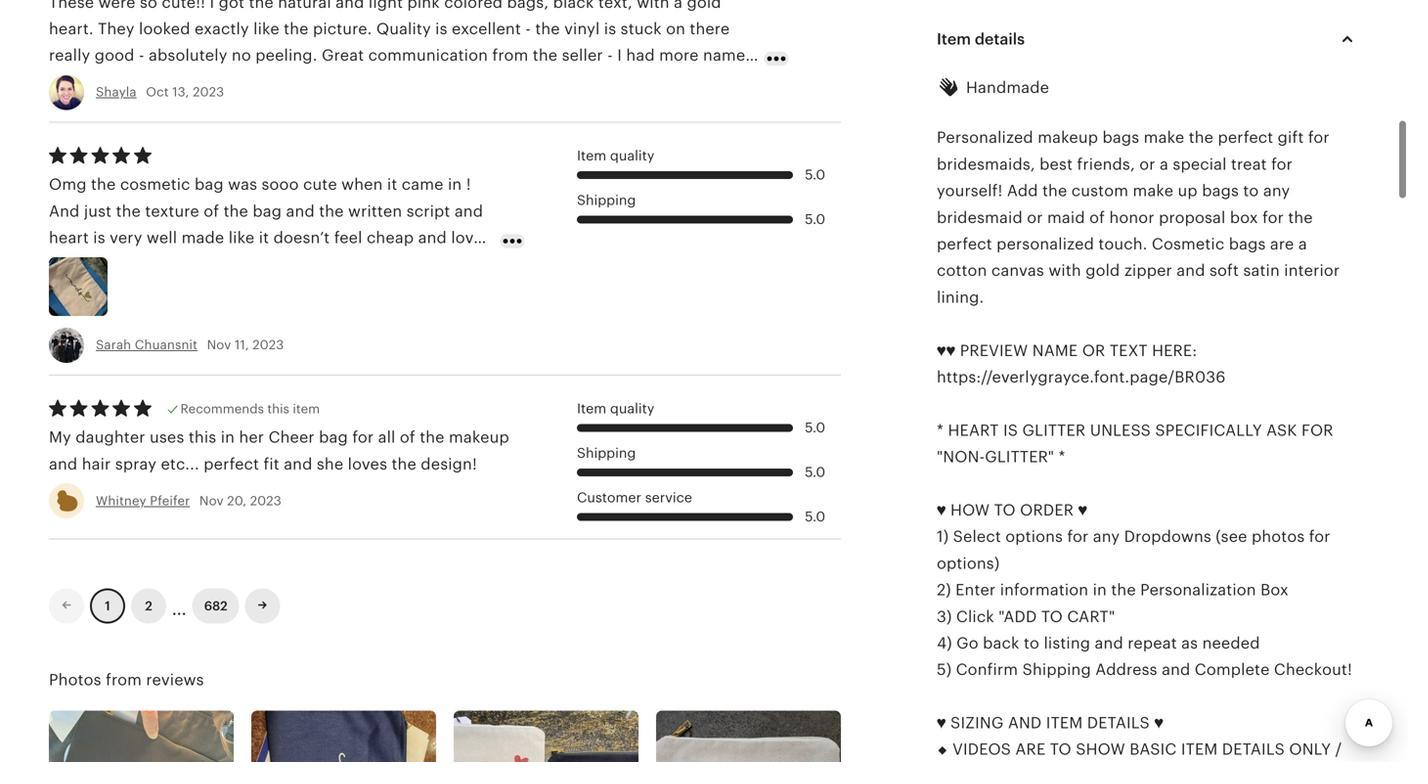 Task type: describe. For each thing, give the bounding box(es) containing it.
5)
[[937, 661, 952, 679]]

photos from reviews
[[49, 671, 204, 689]]

made
[[182, 229, 224, 247]]

11,
[[235, 338, 249, 352]]

0 vertical spatial this
[[267, 401, 290, 416]]

for inside my daughter uses this in her cheer bag for all of the makeup and hair spray etc... perfect fit and she loves the design!
[[353, 429, 374, 446]]

1 vertical spatial a
[[1160, 155, 1169, 173]]

tell
[[338, 256, 362, 273]]

shipping inside ♥ how to order ♥ 1) select options for any dropdowns (see photos for options) 2) enter information in the personalization box 3) click "add to cart" 4) go back to listing and repeat as needed 5) confirm shipping address and complete checkout!
[[1023, 661, 1092, 679]]

service
[[645, 490, 693, 505]]

it down made
[[211, 256, 222, 273]]

1 vertical spatial make
[[1133, 182, 1174, 200]]

is inside omg the cosmetic bag was sooo cute when it came in ! and just the texture of the bag and the written script and heart is very well made like it doesn't feel cheap and love the little instructions it comes with to tell you how to take care of it ☺️
[[93, 229, 105, 247]]

interior
[[1285, 262, 1341, 280]]

the down best
[[1043, 182, 1068, 200]]

spray
[[115, 455, 157, 473]]

customer service
[[577, 490, 693, 505]]

and down no
[[235, 73, 264, 91]]

information
[[1001, 581, 1089, 599]]

with inside omg the cosmetic bag was sooo cute when it came in ! and just the texture of the bag and the written script and heart is very well made like it doesn't feel cheap and love the little instructions it comes with to tell you how to take care of it ☺️
[[281, 256, 314, 273]]

looked
[[139, 20, 190, 38]]

only
[[1290, 741, 1332, 758]]

basic
[[1130, 741, 1177, 758]]

and down script
[[418, 229, 447, 247]]

enter
[[956, 581, 996, 599]]

of down the little
[[87, 282, 102, 300]]

2 horizontal spatial a
[[1299, 235, 1308, 253]]

know
[[549, 73, 589, 91]]

and
[[1009, 714, 1042, 732]]

box
[[1261, 581, 1289, 599]]

communication
[[368, 47, 488, 64]]

♥ up "basic"
[[1155, 714, 1164, 732]]

or
[[1083, 342, 1106, 359]]

ordered
[[171, 73, 231, 91]]

omg the cosmetic bag was sooo cute when it came in ! and just the texture of the bag and the written script and heart is very well made like it doesn't feel cheap and love the little instructions it comes with to tell you how to take care of it ☺️
[[49, 176, 487, 300]]

chuansnit
[[135, 338, 198, 352]]

any inside ♥ how to order ♥ 1) select options for any dropdowns (see photos for options) 2) enter information in the personalization box 3) click "add to cart" 4) go back to listing and repeat as needed 5) confirm shipping address and complete checkout!
[[1094, 528, 1120, 546]]

very
[[110, 229, 142, 247]]

of up made
[[204, 202, 219, 220]]

options
[[1006, 528, 1064, 546]]

♥ up ◆
[[937, 714, 947, 732]]

whitney
[[96, 493, 146, 508]]

back
[[983, 634, 1020, 652]]

recommend.
[[254, 100, 352, 117]]

checkout!
[[1275, 661, 1353, 679]]

♥ right order
[[1079, 501, 1088, 519]]

cheer
[[269, 429, 315, 446]]

1 vertical spatial so
[[684, 73, 702, 91]]

2 vertical spatial item
[[577, 400, 607, 416]]

♥ up 1)
[[937, 501, 947, 519]]

like inside "these were so cute!! i got the natural and light pink colored bags, black text, with a gold heart. they looked exactly like the picture. quality is excellent - the vinyl is stuck on there really good - absolutely no peeling. great communication from the seller - i had more names than bags i had ordered and she was quick to respond letting me know my mistake so i could order more. i would highly recommend."
[[254, 20, 280, 38]]

bags right the up
[[1203, 182, 1240, 200]]

lining.
[[937, 289, 985, 306]]

the up special at top
[[1189, 129, 1214, 146]]

zipper
[[1125, 262, 1173, 280]]

she inside my daughter uses this in her cheer bag for all of the makeup and hair spray etc... perfect fit and she loves the design!
[[317, 455, 344, 473]]

my
[[49, 429, 71, 446]]

hair
[[82, 455, 111, 473]]

makeup inside my daughter uses this in her cheer bag for all of the makeup and hair spray etc... perfect fit and she loves the design!
[[449, 429, 510, 446]]

it up comes
[[259, 229, 269, 247]]

2 5.0 from the top
[[805, 212, 826, 227]]

me
[[520, 73, 544, 91]]

to inside ♥ how to order ♥ 1) select options for any dropdowns (see photos for options) 2) enter information in the personalization box 3) click "add to cart" 4) go back to listing and repeat as needed 5) confirm shipping address and complete checkout!
[[1024, 634, 1040, 652]]

videos
[[953, 741, 1012, 758]]

order
[[49, 100, 90, 117]]

perfect inside my daughter uses this in her cheer bag for all of the makeup and hair spray etc... perfect fit and she loves the design!
[[204, 455, 259, 473]]

as
[[1182, 634, 1199, 652]]

than
[[49, 73, 83, 91]]

0 horizontal spatial -
[[139, 47, 144, 64]]

item details button
[[920, 16, 1378, 63]]

for up the are
[[1263, 209, 1285, 226]]

for right gift
[[1309, 129, 1330, 146]]

2023 for nov 11, 2023
[[253, 338, 284, 352]]

is
[[1004, 422, 1019, 439]]

!
[[466, 176, 471, 193]]

0 horizontal spatial bag
[[195, 176, 224, 193]]

sarah chuansnit link
[[96, 338, 198, 352]]

listing
[[1044, 634, 1091, 652]]

for
[[1302, 422, 1334, 439]]

heart
[[949, 422, 999, 439]]

etc...
[[161, 455, 199, 473]]

to inside "these were so cute!! i got the natural and light pink colored bags, black text, with a gold heart. they looked exactly like the picture. quality is excellent - the vinyl is stuck on there really good - absolutely no peeling. great communication from the seller - i had more names than bags i had ordered and she was quick to respond letting me know my mistake so i could order more. i would highly recommend."
[[379, 73, 395, 91]]

the up design!
[[420, 429, 445, 446]]

proposal
[[1159, 209, 1226, 226]]

2 horizontal spatial -
[[608, 47, 613, 64]]

4)
[[937, 634, 953, 652]]

up
[[1178, 182, 1198, 200]]

just
[[84, 202, 112, 220]]

i down oct
[[143, 100, 148, 117]]

0 vertical spatial make
[[1144, 129, 1185, 146]]

go
[[957, 634, 979, 652]]

https://everlygrayce.font.page/br036
[[937, 368, 1226, 386]]

it left ☺️
[[106, 282, 117, 300]]

on
[[666, 20, 686, 38]]

nov for 11,
[[207, 338, 231, 352]]

the up very
[[116, 202, 141, 220]]

3)
[[937, 608, 952, 625]]

needed
[[1203, 634, 1261, 652]]

"add
[[999, 608, 1038, 625]]

and down my
[[49, 455, 78, 473]]

personalized makeup bags make the perfect gift for bridesmaids, best friends, or a special treat for yourself! add the custom make up bags to any bridesmaid or maid of honor proposal box for the perfect personalized touch. cosmetic bags are a cotton canvas with gold zipper and soft satin interior lining.
[[937, 129, 1341, 306]]

to left 'take'
[[435, 256, 450, 273]]

the down bags,
[[535, 20, 560, 38]]

the up the are
[[1289, 209, 1314, 226]]

and up address
[[1095, 634, 1124, 652]]

1 vertical spatial shipping
[[577, 445, 636, 461]]

in inside omg the cosmetic bag was sooo cute when it came in ! and just the texture of the bag and the written script and heart is very well made like it doesn't feel cheap and love the little instructions it comes with to tell you how to take care of it ☺️
[[448, 176, 462, 193]]

for down order
[[1068, 528, 1089, 546]]

4 5.0 from the top
[[805, 464, 826, 480]]

order
[[1021, 501, 1074, 519]]

0 vertical spatial so
[[140, 0, 158, 11]]

item details
[[937, 30, 1025, 48]]

to inside ♥ sizing and item details ♥ ◆ videos are to show basic item details only /
[[1050, 741, 1072, 758]]

here:
[[1153, 342, 1198, 359]]

1 5.0 from the top
[[805, 167, 826, 183]]

whitney pfeifer nov 20, 2023
[[96, 493, 282, 508]]

really
[[49, 47, 90, 64]]

0 vertical spatial item
[[1047, 714, 1083, 732]]

nov for 20,
[[199, 493, 224, 508]]

2 horizontal spatial perfect
[[1219, 129, 1274, 146]]

with inside "these were so cute!! i got the natural and light pink colored bags, black text, with a gold heart. they looked exactly like the picture. quality is excellent - the vinyl is stuck on there really good - absolutely no peeling. great communication from the seller - i had more names than bags i had ordered and she was quick to respond letting me know my mistake so i could order more. i would highly recommend."
[[637, 0, 670, 11]]

excellent
[[452, 20, 521, 38]]

1 horizontal spatial details
[[1223, 741, 1286, 758]]

glitter
[[1023, 422, 1086, 439]]

all
[[378, 429, 396, 446]]

heart
[[49, 229, 89, 247]]

for down gift
[[1272, 155, 1293, 173]]

black
[[553, 0, 594, 11]]

the down all in the left bottom of the page
[[392, 455, 417, 473]]

recommends
[[181, 401, 264, 416]]

the up 'me'
[[533, 47, 558, 64]]

0 vertical spatial had
[[627, 47, 655, 64]]

2 horizontal spatial is
[[604, 20, 617, 38]]

respond
[[399, 73, 462, 91]]

was inside omg the cosmetic bag was sooo cute when it came in ! and just the texture of the bag and the written script and heart is very well made like it doesn't feel cheap and love the little instructions it comes with to tell you how to take care of it ☺️
[[228, 176, 257, 193]]

0 horizontal spatial or
[[1027, 209, 1044, 226]]

i left the got at top
[[210, 0, 214, 11]]

vinyl
[[565, 20, 600, 38]]

1)
[[937, 528, 949, 546]]

shayla link
[[96, 85, 137, 100]]

i down stuck
[[618, 47, 622, 64]]

and up picture.
[[336, 0, 364, 11]]

of inside my daughter uses this in her cheer bag for all of the makeup and hair spray etc... perfect fit and she loves the design!
[[400, 429, 416, 446]]

2023 for nov 20, 2023
[[250, 493, 282, 508]]

2 quality from the top
[[610, 400, 655, 416]]

she inside "these were so cute!! i got the natural and light pink colored bags, black text, with a gold heart. they looked exactly like the picture. quality is excellent - the vinyl is stuck on there really good - absolutely no peeling. great communication from the seller - i had more names than bags i had ordered and she was quick to respond letting me know my mistake so i could order more. i would highly recommend."
[[268, 73, 295, 91]]

shayla
[[96, 85, 137, 100]]

…
[[172, 591, 187, 620]]

0 vertical spatial 2023
[[193, 85, 224, 100]]

feel
[[334, 229, 363, 247]]

and down as
[[1162, 661, 1191, 679]]

1 horizontal spatial bag
[[253, 202, 282, 220]]

show
[[1076, 741, 1126, 758]]

natural
[[278, 0, 331, 11]]



Task type: locate. For each thing, give the bounding box(es) containing it.
♥
[[937, 501, 947, 519], [1079, 501, 1088, 519], [937, 714, 947, 732], [1155, 714, 1164, 732]]

make up special at top
[[1144, 129, 1185, 146]]

well
[[147, 229, 177, 247]]

a right the are
[[1299, 235, 1308, 253]]

or right friends,
[[1140, 155, 1156, 173]]

to
[[379, 73, 395, 91], [1244, 182, 1260, 200], [318, 256, 334, 273], [435, 256, 450, 273], [1024, 634, 1040, 652]]

she left 'loves'
[[317, 455, 344, 473]]

perfect up the treat
[[1219, 129, 1274, 146]]

box
[[1231, 209, 1259, 226]]

of right all in the left bottom of the page
[[400, 429, 416, 446]]

0 horizontal spatial a
[[674, 0, 683, 11]]

to down '"add' at the right bottom of page
[[1024, 634, 1040, 652]]

1 quality from the top
[[610, 148, 655, 163]]

20,
[[227, 493, 247, 508]]

0 vertical spatial quality
[[610, 148, 655, 163]]

quality up customer service
[[610, 400, 655, 416]]

1 horizontal spatial with
[[637, 0, 670, 11]]

from up letting
[[493, 47, 529, 64]]

treat
[[1232, 155, 1268, 173]]

* left the heart
[[937, 422, 944, 439]]

exactly
[[195, 20, 249, 38]]

1 horizontal spatial so
[[684, 73, 702, 91]]

personalization
[[1141, 581, 1257, 599]]

0 horizontal spatial item
[[1047, 714, 1083, 732]]

got
[[219, 0, 245, 11]]

my daughter uses this in her cheer bag for all of the makeup and hair spray etc... perfect fit and she loves the design!
[[49, 429, 510, 473]]

item up the customer
[[577, 400, 607, 416]]

soft
[[1210, 262, 1240, 280]]

2 vertical spatial a
[[1299, 235, 1308, 253]]

item inside item details 'dropdown button'
[[937, 30, 971, 48]]

the up care on the left top
[[49, 256, 74, 273]]

0 vertical spatial shipping
[[577, 192, 636, 208]]

1 horizontal spatial or
[[1140, 155, 1156, 173]]

a inside "these were so cute!! i got the natural and light pink colored bags, black text, with a gold heart. they looked exactly like the picture. quality is excellent - the vinyl is stuck on there really good - absolutely no peeling. great communication from the seller - i had more names than bags i had ordered and she was quick to respond letting me know my mistake so i could order more. i would highly recommend."
[[674, 0, 683, 11]]

and down cosmetic
[[1177, 262, 1206, 280]]

maid
[[1048, 209, 1086, 226]]

and right fit
[[284, 455, 313, 473]]

1 vertical spatial had
[[138, 73, 166, 91]]

1 vertical spatial in
[[221, 429, 235, 446]]

these were so cute!! i got the natural and light pink colored bags, black text, with a gold heart. they looked exactly like the picture. quality is excellent - the vinyl is stuck on there really good - absolutely no peeling. great communication from the seller - i had more names than bags i had ordered and she was quick to respond letting me know my mistake so i could order more. i would highly recommend.
[[49, 0, 758, 117]]

gold inside "these were so cute!! i got the natural and light pink colored bags, black text, with a gold heart. they looked exactly like the picture. quality is excellent - the vinyl is stuck on there really good - absolutely no peeling. great communication from the seller - i had more names than bags i had ordered and she was quick to respond letting me know my mistake so i could order more. i would highly recommend."
[[687, 0, 722, 11]]

for left all in the left bottom of the page
[[353, 429, 374, 446]]

2 item quality from the top
[[577, 400, 655, 416]]

the
[[249, 0, 274, 11], [284, 20, 309, 38], [535, 20, 560, 38], [533, 47, 558, 64], [1189, 129, 1214, 146], [91, 176, 116, 193], [1043, 182, 1068, 200], [116, 202, 141, 220], [224, 202, 248, 220], [319, 202, 344, 220], [1289, 209, 1314, 226], [49, 256, 74, 273], [420, 429, 445, 446], [392, 455, 417, 473], [1112, 581, 1137, 599]]

any inside personalized makeup bags make the perfect gift for bridesmaids, best friends, or a special treat for yourself! add the custom make up bags to any bridesmaid or maid of honor proposal box for the perfect personalized touch. cosmetic bags are a cotton canvas with gold zipper and soft satin interior lining.
[[1264, 182, 1291, 200]]

0 vertical spatial in
[[448, 176, 462, 193]]

1 vertical spatial 2023
[[253, 338, 284, 352]]

1 vertical spatial she
[[317, 455, 344, 473]]

with
[[637, 0, 670, 11], [281, 256, 314, 273], [1049, 262, 1082, 280]]

0 vertical spatial item quality
[[577, 148, 655, 163]]

1 horizontal spatial a
[[1160, 155, 1169, 173]]

quality
[[377, 20, 431, 38]]

make up honor
[[1133, 182, 1174, 200]]

she
[[268, 73, 295, 91], [317, 455, 344, 473]]

written
[[348, 202, 402, 220]]

2 vertical spatial shipping
[[1023, 661, 1092, 679]]

0 vertical spatial gold
[[687, 0, 722, 11]]

1 vertical spatial item
[[577, 148, 607, 163]]

1 vertical spatial nov
[[199, 493, 224, 508]]

1 horizontal spatial item
[[1182, 741, 1218, 758]]

this inside my daughter uses this in her cheer bag for all of the makeup and hair spray etc... perfect fit and she loves the design!
[[189, 429, 217, 446]]

in up cart"
[[1093, 581, 1107, 599]]

1 horizontal spatial *
[[1059, 448, 1066, 466]]

1 vertical spatial from
[[106, 671, 142, 689]]

bag inside my daughter uses this in her cheer bag for all of the makeup and hair spray etc... perfect fit and she loves the design!
[[319, 429, 348, 446]]

1 horizontal spatial had
[[627, 47, 655, 64]]

name
[[1033, 342, 1078, 359]]

0 vertical spatial *
[[937, 422, 944, 439]]

1 horizontal spatial this
[[267, 401, 290, 416]]

was inside "these were so cute!! i got the natural and light pink colored bags, black text, with a gold heart. they looked exactly like the picture. quality is excellent - the vinyl is stuck on there really good - absolutely no peeling. great communication from the seller - i had more names than bags i had ordered and she was quick to respond letting me know my mistake so i could order more. i would highly recommend."
[[300, 73, 329, 91]]

1 item quality from the top
[[577, 148, 655, 163]]

pink
[[407, 0, 440, 11]]

oct
[[146, 85, 169, 100]]

quick
[[333, 73, 375, 91]]

0 vertical spatial details
[[1088, 714, 1150, 732]]

the down cute
[[319, 202, 344, 220]]

the down natural
[[284, 20, 309, 38]]

and up doesn't
[[286, 202, 315, 220]]

personalized
[[937, 129, 1034, 146]]

- right good
[[139, 47, 144, 64]]

the up cart"
[[1112, 581, 1137, 599]]

instructions
[[116, 256, 207, 273]]

to down information
[[1042, 608, 1063, 625]]

0 horizontal spatial so
[[140, 0, 158, 11]]

repeat
[[1128, 634, 1178, 652]]

◆
[[937, 741, 949, 758]]

0 horizontal spatial makeup
[[449, 429, 510, 446]]

mistake
[[621, 73, 680, 91]]

colored
[[444, 0, 503, 11]]

item left details
[[937, 30, 971, 48]]

cosmetic
[[1152, 235, 1225, 253]]

cute!!
[[162, 0, 206, 11]]

or up personalized
[[1027, 209, 1044, 226]]

0 horizontal spatial had
[[138, 73, 166, 91]]

item right and
[[1047, 714, 1083, 732]]

perfect down her
[[204, 455, 259, 473]]

had down stuck
[[627, 47, 655, 64]]

heart.
[[49, 20, 94, 38]]

makeup
[[1038, 129, 1099, 146], [449, 429, 510, 446]]

1 vertical spatial gold
[[1086, 262, 1121, 280]]

2 vertical spatial to
[[1050, 741, 1072, 758]]

of down custom
[[1090, 209, 1106, 226]]

0 horizontal spatial from
[[106, 671, 142, 689]]

is
[[436, 20, 448, 38], [604, 20, 617, 38], [93, 229, 105, 247]]

more.
[[95, 100, 139, 117]]

this up etc...
[[189, 429, 217, 446]]

design!
[[421, 455, 477, 473]]

- up "my"
[[608, 47, 613, 64]]

item right "basic"
[[1182, 741, 1218, 758]]

5 5.0 from the top
[[805, 509, 826, 525]]

like inside omg the cosmetic bag was sooo cute when it came in ! and just the texture of the bag and the written script and heart is very well made like it doesn't feel cheap and love the little instructions it comes with to tell you how to take care of it ☺️
[[229, 229, 255, 247]]

are
[[1016, 741, 1046, 758]]

no
[[232, 47, 251, 64]]

0 vertical spatial bag
[[195, 176, 224, 193]]

2 vertical spatial 2023
[[250, 493, 282, 508]]

special
[[1173, 155, 1227, 173]]

1 vertical spatial to
[[1042, 608, 1063, 625]]

to right quick
[[379, 73, 395, 91]]

was up "recommend."
[[300, 73, 329, 91]]

stuck
[[621, 20, 662, 38]]

in inside ♥ how to order ♥ 1) select options for any dropdowns (see photos for options) 2) enter information in the personalization box 3) click "add to cart" 4) go back to listing and repeat as needed 5) confirm shipping address and complete checkout!
[[1093, 581, 1107, 599]]

item quality up the customer
[[577, 400, 655, 416]]

682
[[204, 599, 228, 613]]

were
[[98, 0, 136, 11]]

1 vertical spatial any
[[1094, 528, 1120, 546]]

she down the peeling.
[[268, 73, 295, 91]]

1 vertical spatial was
[[228, 176, 257, 193]]

details up show
[[1088, 714, 1150, 732]]

from right photos
[[106, 671, 142, 689]]

0 vertical spatial from
[[493, 47, 529, 64]]

0 vertical spatial to
[[995, 501, 1016, 519]]

bags down box
[[1229, 235, 1266, 253]]

1 horizontal spatial was
[[300, 73, 329, 91]]

2 vertical spatial in
[[1093, 581, 1107, 599]]

bags inside "these were so cute!! i got the natural and light pink colored bags, black text, with a gold heart. they looked exactly like the picture. quality is excellent - the vinyl is stuck on there really good - absolutely no peeling. great communication from the seller - i had more names than bags i had ordered and she was quick to respond letting me know my mistake so i could order more. i would highly recommend."
[[87, 73, 124, 91]]

like up comes
[[229, 229, 255, 247]]

specifically
[[1156, 422, 1263, 439]]

ask
[[1267, 422, 1298, 439]]

any left dropdowns
[[1094, 528, 1120, 546]]

this left item
[[267, 401, 290, 416]]

makeup inside personalized makeup bags make the perfect gift for bridesmaids, best friends, or a special treat for yourself! add the custom make up bags to any bridesmaid or maid of honor proposal box for the perfect personalized touch. cosmetic bags are a cotton canvas with gold zipper and soft satin interior lining.
[[1038, 129, 1099, 146]]

with up stuck
[[637, 0, 670, 11]]

quality down mistake
[[610, 148, 655, 163]]

text,
[[599, 0, 633, 11]]

a left special at top
[[1160, 155, 1169, 173]]

from
[[493, 47, 529, 64], [106, 671, 142, 689]]

the up made
[[224, 202, 248, 220]]

1 vertical spatial quality
[[610, 400, 655, 416]]

0 horizontal spatial she
[[268, 73, 295, 91]]

makeup up best
[[1038, 129, 1099, 146]]

it right when
[[387, 176, 398, 193]]

item quality down "my"
[[577, 148, 655, 163]]

1 vertical spatial like
[[229, 229, 255, 247]]

0 vertical spatial any
[[1264, 182, 1291, 200]]

item
[[293, 401, 320, 416]]

to inside personalized makeup bags make the perfect gift for bridesmaids, best friends, or a special treat for yourself! add the custom make up bags to any bridesmaid or maid of honor proposal box for the perfect personalized touch. cosmetic bags are a cotton canvas with gold zipper and soft satin interior lining.
[[1244, 182, 1260, 200]]

i left oct
[[129, 73, 133, 91]]

682 link
[[192, 588, 239, 624]]

makeup up design!
[[449, 429, 510, 446]]

with down personalized
[[1049, 262, 1082, 280]]

1 vertical spatial perfect
[[937, 235, 993, 253]]

2 horizontal spatial bag
[[319, 429, 348, 446]]

in left '!'
[[448, 176, 462, 193]]

1 horizontal spatial gold
[[1086, 262, 1121, 280]]

shipping
[[577, 192, 636, 208], [577, 445, 636, 461], [1023, 661, 1092, 679]]

1 vertical spatial makeup
[[449, 429, 510, 446]]

omg
[[49, 176, 87, 193]]

from inside "these were so cute!! i got the natural and light pink colored bags, black text, with a gold heart. they looked exactly like the picture. quality is excellent - the vinyl is stuck on there really good - absolutely no peeling. great communication from the seller - i had more names than bags i had ordered and she was quick to respond letting me know my mistake so i could order more. i would highly recommend."
[[493, 47, 529, 64]]

2 vertical spatial perfect
[[204, 455, 259, 473]]

the inside ♥ how to order ♥ 1) select options for any dropdowns (see photos for options) 2) enter information in the personalization box 3) click "add to cart" 4) go back to listing and repeat as needed 5) confirm shipping address and complete checkout!
[[1112, 581, 1137, 599]]

glitter"
[[985, 448, 1055, 466]]

the up just
[[91, 176, 116, 193]]

0 horizontal spatial in
[[221, 429, 235, 446]]

1 vertical spatial details
[[1223, 741, 1286, 758]]

0 vertical spatial a
[[674, 0, 683, 11]]

1 vertical spatial item quality
[[577, 400, 655, 416]]

gold inside personalized makeup bags make the perfect gift for bridesmaids, best friends, or a special treat for yourself! add the custom make up bags to any bridesmaid or maid of honor proposal box for the perfect personalized touch. cosmetic bags are a cotton canvas with gold zipper and soft satin interior lining.
[[1086, 262, 1121, 280]]

1 horizontal spatial from
[[493, 47, 529, 64]]

0 vertical spatial she
[[268, 73, 295, 91]]

of inside personalized makeup bags make the perfect gift for bridesmaids, best friends, or a special treat for yourself! add the custom make up bags to any bridesmaid or maid of honor proposal box for the perfect personalized touch. cosmetic bags are a cotton canvas with gold zipper and soft satin interior lining.
[[1090, 209, 1106, 226]]

like up the peeling.
[[254, 20, 280, 38]]

3 5.0 from the top
[[805, 420, 826, 435]]

view details of this review photo by sarah chuansnit image
[[49, 257, 108, 316]]

0 vertical spatial or
[[1140, 155, 1156, 173]]

1 vertical spatial item
[[1182, 741, 1218, 758]]

0 vertical spatial like
[[254, 20, 280, 38]]

bags down good
[[87, 73, 124, 91]]

doesn't
[[274, 229, 330, 247]]

0 vertical spatial was
[[300, 73, 329, 91]]

0 horizontal spatial *
[[937, 422, 944, 439]]

love
[[451, 229, 483, 247]]

0 horizontal spatial perfect
[[204, 455, 259, 473]]

0 horizontal spatial gold
[[687, 0, 722, 11]]

so down "more"
[[684, 73, 702, 91]]

0 horizontal spatial details
[[1088, 714, 1150, 732]]

cart"
[[1068, 608, 1116, 625]]

was left sooo
[[228, 176, 257, 193]]

- down bags,
[[526, 20, 531, 38]]

is down pink
[[436, 20, 448, 38]]

care
[[49, 282, 82, 300]]

"non-
[[937, 448, 985, 466]]

bag up texture
[[195, 176, 224, 193]]

bag down sooo
[[253, 202, 282, 220]]

gold down touch.
[[1086, 262, 1121, 280]]

to right "are"
[[1050, 741, 1072, 758]]

details
[[975, 30, 1025, 48]]

bridesmaids,
[[937, 155, 1036, 173]]

yourself!
[[937, 182, 1003, 200]]

the right the got at top
[[249, 0, 274, 11]]

1 horizontal spatial in
[[448, 176, 462, 193]]

♥♥ preview name or text here: https://everlygrayce.font.page/br036
[[937, 342, 1226, 386]]

1 horizontal spatial any
[[1264, 182, 1291, 200]]

sizing
[[951, 714, 1004, 732]]

* down glitter
[[1059, 448, 1066, 466]]

2 horizontal spatial in
[[1093, 581, 1107, 599]]

text
[[1110, 342, 1148, 359]]

2 vertical spatial bag
[[319, 429, 348, 446]]

reviews
[[146, 671, 204, 689]]

unless
[[1091, 422, 1152, 439]]

customer
[[577, 490, 642, 505]]

1 horizontal spatial she
[[317, 455, 344, 473]]

and down '!'
[[455, 202, 483, 220]]

loves
[[348, 455, 388, 473]]

0 vertical spatial nov
[[207, 338, 231, 352]]

1
[[105, 599, 110, 613]]

item
[[1047, 714, 1083, 732], [1182, 741, 1218, 758]]

or
[[1140, 155, 1156, 173], [1027, 209, 1044, 226]]

2023 up "highly"
[[193, 85, 224, 100]]

they
[[98, 20, 135, 38]]

1 vertical spatial *
[[1059, 448, 1066, 466]]

to left tell
[[318, 256, 334, 273]]

pfeifer
[[150, 493, 190, 508]]

is down just
[[93, 229, 105, 247]]

with inside personalized makeup bags make the perfect gift for bridesmaids, best friends, or a special treat for yourself! add the custom make up bags to any bridesmaid or maid of honor proposal box for the perfect personalized touch. cosmetic bags are a cotton canvas with gold zipper and soft satin interior lining.
[[1049, 262, 1082, 280]]

for right photos
[[1310, 528, 1331, 546]]

0 horizontal spatial was
[[228, 176, 257, 193]]

1 vertical spatial this
[[189, 429, 217, 446]]

nov left 11,
[[207, 338, 231, 352]]

a up on
[[674, 0, 683, 11]]

bags up friends,
[[1103, 129, 1140, 146]]

in inside my daughter uses this in her cheer bag for all of the makeup and hair spray etc... perfect fit and she loves the design!
[[221, 429, 235, 446]]

1 vertical spatial or
[[1027, 209, 1044, 226]]

1 horizontal spatial perfect
[[937, 235, 993, 253]]

so
[[140, 0, 158, 11], [684, 73, 702, 91]]

i left could
[[706, 73, 711, 91]]

to down the treat
[[1244, 182, 1260, 200]]

1 horizontal spatial -
[[526, 20, 531, 38]]

1 horizontal spatial makeup
[[1038, 129, 1099, 146]]

details left the only on the right bottom of the page
[[1223, 741, 1286, 758]]

would
[[152, 100, 199, 117]]

2023 right 20,
[[250, 493, 282, 508]]

13,
[[172, 85, 189, 100]]

0 horizontal spatial this
[[189, 429, 217, 446]]

in
[[448, 176, 462, 193], [221, 429, 235, 446], [1093, 581, 1107, 599]]

0 vertical spatial makeup
[[1038, 129, 1099, 146]]

1 horizontal spatial is
[[436, 20, 448, 38]]

any down the treat
[[1264, 182, 1291, 200]]

0 horizontal spatial is
[[93, 229, 105, 247]]

is down text,
[[604, 20, 617, 38]]

0 vertical spatial item
[[937, 30, 971, 48]]

0 horizontal spatial any
[[1094, 528, 1120, 546]]

touch.
[[1099, 235, 1148, 253]]

to right "how"
[[995, 501, 1016, 519]]

and inside personalized makeup bags make the perfect gift for bridesmaids, best friends, or a special treat for yourself! add the custom make up bags to any bridesmaid or maid of honor proposal box for the perfect personalized touch. cosmetic bags are a cotton canvas with gold zipper and soft satin interior lining.
[[1177, 262, 1206, 280]]



Task type: vqa. For each thing, say whether or not it's contained in the screenshot.
zipper
yes



